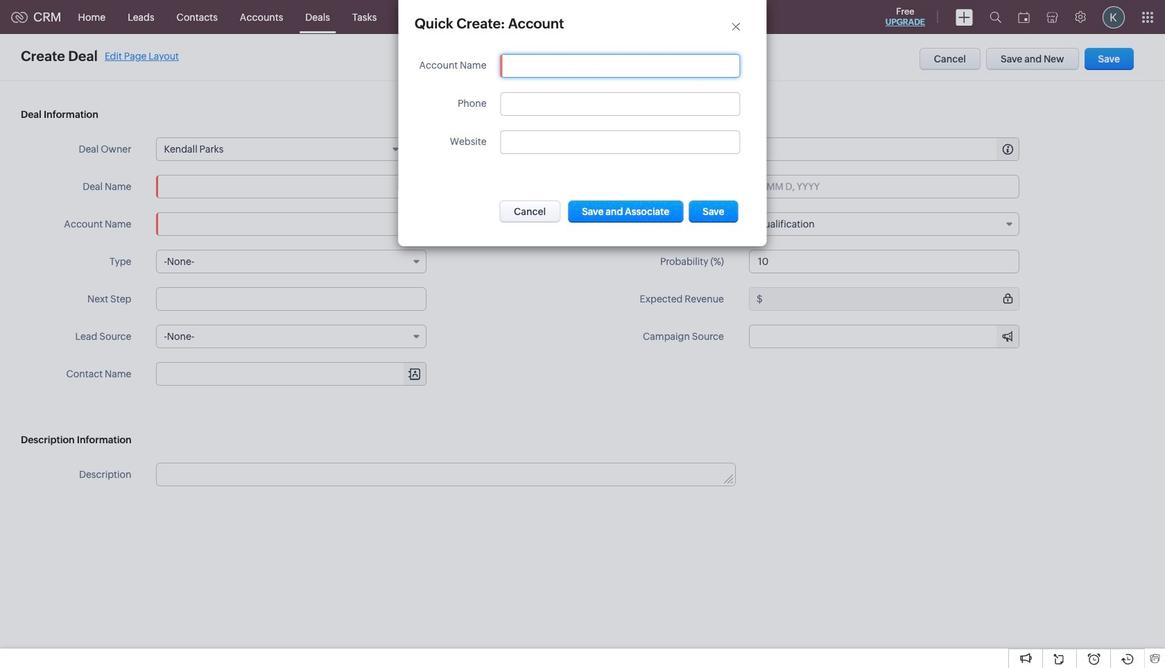 Task type: describe. For each thing, give the bounding box(es) containing it.
MMM D, YYYY text field
[[749, 175, 1020, 198]]



Task type: vqa. For each thing, say whether or not it's contained in the screenshot.
Create Menu ELEMENT
no



Task type: locate. For each thing, give the bounding box(es) containing it.
None button
[[500, 201, 561, 223], [568, 201, 684, 223], [500, 201, 561, 223], [568, 201, 684, 223]]

None submit
[[689, 201, 739, 223]]

logo image
[[11, 11, 28, 23]]

None text field
[[156, 175, 427, 198], [749, 250, 1020, 273], [157, 463, 735, 486], [156, 175, 427, 198], [749, 250, 1020, 273], [157, 463, 735, 486]]

None text field
[[508, 60, 733, 71], [765, 138, 1019, 160], [156, 287, 427, 311], [508, 60, 733, 71], [765, 138, 1019, 160], [156, 287, 427, 311]]



